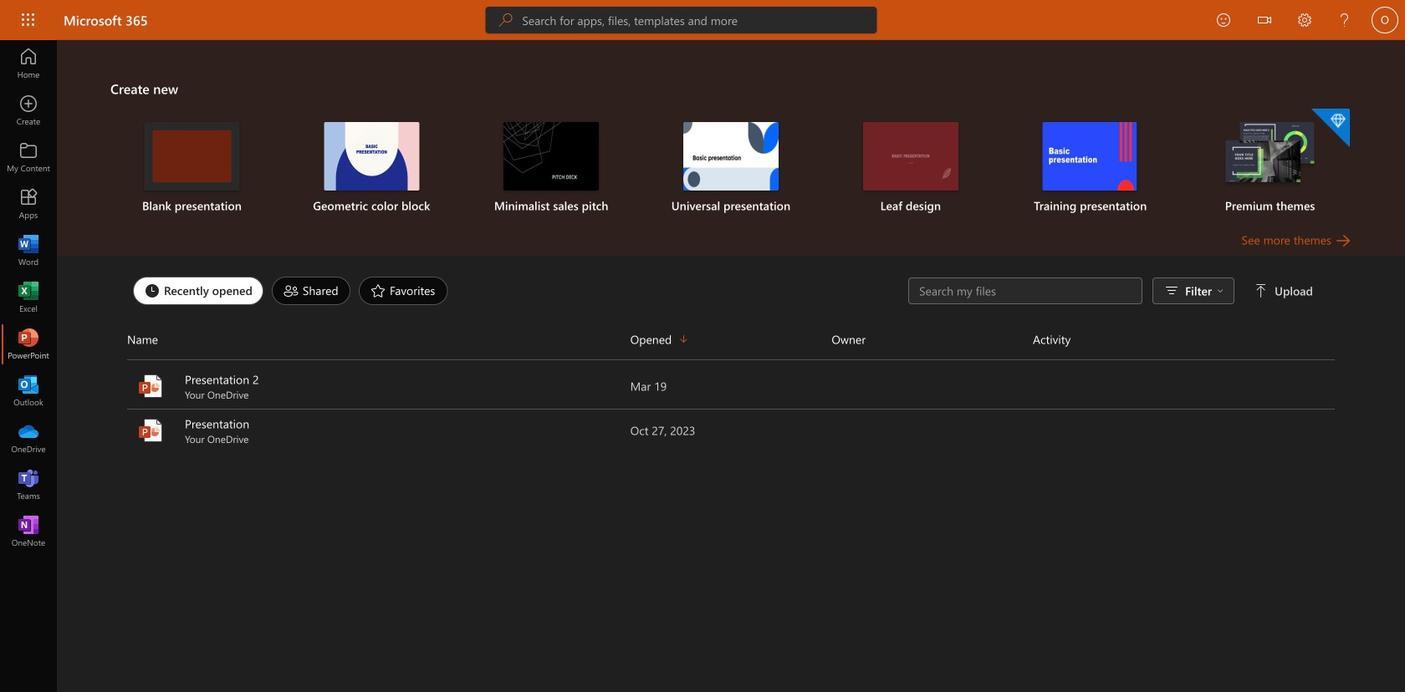 Task type: locate. For each thing, give the bounding box(es) containing it.
0 horizontal spatial powerpoint image
[[20, 336, 37, 353]]

navigation
[[0, 40, 57, 555]]

tab list
[[129, 273, 908, 309]]

excel image
[[20, 289, 37, 306]]

tab
[[129, 277, 268, 305], [268, 277, 355, 305], [355, 277, 452, 305]]

powerpoint image
[[20, 336, 37, 353], [137, 417, 164, 444]]

application
[[0, 40, 1405, 693]]

blank presentation element
[[112, 122, 272, 214]]

favorites element
[[359, 277, 448, 305]]

row
[[127, 326, 1335, 361]]

list
[[110, 107, 1352, 231]]

home image
[[20, 55, 37, 72]]

shared element
[[272, 277, 350, 305]]

universal presentation element
[[651, 122, 811, 214]]

premium templates diamond image
[[1312, 109, 1350, 147]]

banner
[[0, 0, 1405, 43]]

name presentation cell
[[127, 416, 630, 446]]

recently opened element
[[133, 277, 263, 305]]

powerpoint image up the outlook image at the bottom left
[[20, 336, 37, 353]]

geometric color block image
[[324, 122, 419, 191]]

leaf design image
[[863, 122, 958, 191]]

geometric color block element
[[292, 122, 451, 214]]

create image
[[20, 102, 37, 119]]

3 tab from the left
[[355, 277, 452, 305]]

1 vertical spatial powerpoint image
[[137, 417, 164, 444]]

outlook image
[[20, 383, 37, 400]]

training presentation image
[[1043, 122, 1138, 191]]

1 horizontal spatial powerpoint image
[[137, 417, 164, 444]]

onedrive image
[[20, 430, 37, 447]]

2 tab from the left
[[268, 277, 355, 305]]

minimalist sales pitch image
[[504, 122, 599, 191]]

powerpoint image inside name presentation cell
[[137, 417, 164, 444]]

Search box. Suggestions appear as you type. search field
[[522, 7, 877, 33]]

None search field
[[485, 7, 877, 33]]

apps image
[[20, 196, 37, 212]]

word image
[[20, 243, 37, 259]]

powerpoint image down powerpoint icon
[[137, 417, 164, 444]]

0 vertical spatial powerpoint image
[[20, 336, 37, 353]]

main content
[[57, 40, 1405, 453]]

premium themes image
[[1223, 122, 1318, 189]]

activity, column 4 of 4 column header
[[1033, 326, 1335, 353]]



Task type: vqa. For each thing, say whether or not it's contained in the screenshot.
Create inside SLIDE 1 OF 3. group
no



Task type: describe. For each thing, give the bounding box(es) containing it.
minimalist sales pitch element
[[472, 122, 631, 214]]

displaying 2 out of 11 files. status
[[908, 278, 1317, 304]]

onenote image
[[20, 524, 37, 540]]

leaf design element
[[831, 122, 991, 214]]

premium themes element
[[1190, 109, 1350, 214]]

name presentation 2 cell
[[127, 371, 630, 401]]

training presentation element
[[1011, 122, 1170, 214]]

1 tab from the left
[[129, 277, 268, 305]]

powerpoint image
[[137, 373, 164, 400]]

teams image
[[20, 477, 37, 493]]

universal presentation image
[[683, 122, 779, 191]]

my content image
[[20, 149, 37, 166]]

Search my files text field
[[918, 283, 1133, 299]]



